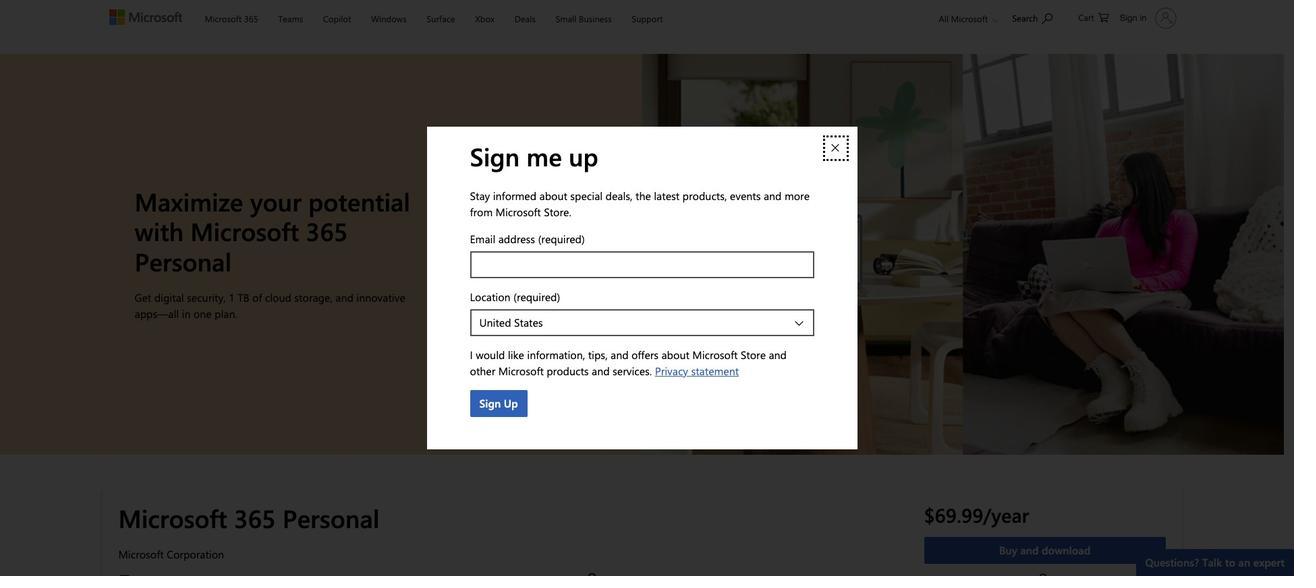 Task type: vqa. For each thing, say whether or not it's contained in the screenshot.
web to the right
no



Task type: describe. For each thing, give the bounding box(es) containing it.
innovative
[[356, 291, 405, 305]]

stay informed about special deals, the latest products, events and more from microsoft store.
[[470, 189, 810, 219]]

sign up
[[479, 397, 518, 411]]

email address (required)
[[470, 232, 585, 246]]

buy
[[999, 544, 1017, 558]]

get digital security, 1 tb of cloud storage, and innovative apps—all in one plan.
[[135, 291, 405, 321]]

potential
[[308, 185, 410, 218]]

windows link
[[365, 1, 413, 33]]

sign in
[[1120, 13, 1147, 23]]

Email address (required) email field
[[470, 252, 814, 279]]

plan.
[[215, 307, 237, 321]]

download
[[1042, 544, 1091, 558]]

would
[[476, 348, 505, 362]]

surface
[[427, 13, 455, 24]]

microsoft down like
[[498, 364, 544, 378]]

products,
[[683, 189, 727, 203]]

sign for sign me up
[[470, 140, 520, 173]]

tb
[[238, 291, 249, 305]]

one
[[194, 307, 212, 321]]

small business link
[[550, 1, 618, 33]]

stay
[[470, 189, 490, 203]]

more
[[785, 189, 810, 203]]

privacy
[[655, 364, 688, 378]]

storage,
[[294, 291, 333, 305]]

informed
[[493, 189, 537, 203]]

latest
[[654, 189, 680, 203]]

0 vertical spatial (required)
[[538, 232, 585, 246]]

digital
[[154, 291, 184, 305]]

365 inside maximize your potential with microsoft 365 personal
[[306, 215, 348, 248]]

tips,
[[588, 348, 608, 362]]

support
[[632, 13, 663, 24]]

special
[[570, 189, 603, 203]]

microsoft up statement
[[692, 348, 738, 362]]

and up services.
[[611, 348, 629, 362]]

in inside get digital security, 1 tb of cloud storage, and innovative apps—all in one plan.
[[182, 307, 191, 321]]

small business
[[556, 13, 612, 24]]

microsoft 365
[[205, 13, 258, 24]]

your
[[250, 185, 302, 218]]

365 for microsoft 365 personal
[[234, 502, 276, 535]]

events
[[730, 189, 761, 203]]

sign me up
[[470, 140, 598, 173]]

privacy statement
[[655, 364, 739, 378]]

up
[[569, 140, 598, 173]]

and down tips,
[[592, 364, 610, 378]]

store
[[741, 348, 766, 362]]

and inside stay informed about special deals, the latest products, events and more from microsoft store.
[[764, 189, 782, 203]]

buy and download button
[[924, 538, 1166, 565]]

about inside stay informed about special deals, the latest products, events and more from microsoft store.
[[539, 189, 567, 203]]

information,
[[527, 348, 585, 362]]

other
[[470, 364, 495, 378]]

1
[[229, 291, 235, 305]]

copilot link
[[317, 1, 357, 33]]

deals,
[[606, 189, 633, 203]]

services.
[[613, 364, 652, 378]]

sign for sign in
[[1120, 13, 1138, 23]]

of
[[252, 291, 262, 305]]

365 for microsoft 365
[[244, 13, 258, 24]]

microsoft inside stay informed about special deals, the latest products, events and more from microsoft store.
[[496, 205, 541, 219]]

store.
[[544, 205, 571, 219]]

i
[[470, 348, 473, 362]]

1 vertical spatial (required)
[[514, 290, 560, 304]]

sign in link
[[1112, 2, 1182, 34]]

and inside get digital security, 1 tb of cloud storage, and innovative apps—all in one plan.
[[336, 291, 353, 305]]

cart
[[1078, 11, 1094, 23]]

sign up button
[[470, 391, 527, 418]]

surface link
[[421, 1, 461, 33]]

business
[[579, 13, 612, 24]]

teams link
[[272, 1, 309, 33]]

$69.99/year
[[924, 502, 1029, 528]]



Task type: locate. For each thing, give the bounding box(es) containing it.
email
[[470, 232, 495, 246]]

sign left the up
[[479, 397, 501, 411]]

microsoft down informed
[[496, 205, 541, 219]]

0 horizontal spatial about
[[539, 189, 567, 203]]

like
[[508, 348, 524, 362]]

xbox link
[[469, 1, 501, 33]]

up
[[504, 397, 518, 411]]

and right buy
[[1020, 544, 1039, 558]]

teams
[[278, 13, 303, 24]]

windows
[[371, 13, 407, 24]]

0 vertical spatial sign
[[1120, 13, 1138, 23]]

address
[[498, 232, 535, 246]]

0 vertical spatial in
[[1140, 13, 1147, 23]]

and right storage,
[[336, 291, 353, 305]]

2 vertical spatial sign
[[479, 397, 501, 411]]

(required) down "store."
[[538, 232, 585, 246]]

with
[[135, 215, 184, 248]]

the
[[636, 189, 651, 203]]

microsoft up tb
[[190, 215, 299, 248]]

in right cart link
[[1140, 13, 1147, 23]]

buy and download
[[999, 544, 1091, 558]]

1 vertical spatial personal
[[283, 502, 379, 535]]

and inside button
[[1020, 544, 1039, 558]]

(required) right location
[[514, 290, 560, 304]]

0 vertical spatial 365
[[244, 13, 258, 24]]

offers
[[632, 348, 659, 362]]

apps—all
[[135, 307, 179, 321]]

xbox
[[475, 13, 495, 24]]

small
[[556, 13, 577, 24]]

sign right cart link
[[1120, 13, 1138, 23]]

corporation
[[167, 548, 224, 562]]

microsoft 365 link
[[199, 1, 264, 33]]

1 horizontal spatial about
[[662, 348, 690, 362]]

deals link
[[509, 1, 542, 33]]

microsoft inside maximize your potential with microsoft 365 personal
[[190, 215, 299, 248]]

personal inside maximize your potential with microsoft 365 personal
[[135, 245, 232, 278]]

about inside i would like information, tips, and offers about microsoft store and other microsoft products and services.
[[662, 348, 690, 362]]

1 vertical spatial 365
[[306, 215, 348, 248]]

from
[[470, 205, 493, 219]]

microsoft
[[205, 13, 242, 24], [496, 205, 541, 219], [190, 215, 299, 248], [692, 348, 738, 362], [498, 364, 544, 378], [118, 502, 227, 535], [118, 548, 164, 562]]

about
[[539, 189, 567, 203], [662, 348, 690, 362]]

privacy statement link
[[655, 364, 739, 378]]

0 vertical spatial personal
[[135, 245, 232, 278]]

security,
[[187, 291, 226, 305]]

support link
[[626, 1, 669, 33]]

and left more
[[764, 189, 782, 203]]

about up privacy
[[662, 348, 690, 362]]

get
[[135, 291, 151, 305]]

microsoft 365 personal
[[118, 502, 379, 535]]

statement
[[691, 364, 739, 378]]

in
[[1140, 13, 1147, 23], [182, 307, 191, 321]]

0 vertical spatial about
[[539, 189, 567, 203]]

me
[[527, 140, 562, 173]]

location
[[470, 290, 511, 304]]

and
[[764, 189, 782, 203], [336, 291, 353, 305], [611, 348, 629, 362], [769, 348, 787, 362], [592, 364, 610, 378], [1020, 544, 1039, 558]]

microsoft left corporation
[[118, 548, 164, 562]]

sign inside sign up button
[[479, 397, 501, 411]]

(required)
[[538, 232, 585, 246], [514, 290, 560, 304]]

products
[[547, 364, 589, 378]]

copilot
[[323, 13, 351, 24]]

sign up stay
[[470, 140, 520, 173]]

personal
[[135, 245, 232, 278], [283, 502, 379, 535]]

1 horizontal spatial personal
[[283, 502, 379, 535]]

microsoft corporation
[[118, 548, 224, 562]]

1 vertical spatial about
[[662, 348, 690, 362]]

cloud
[[265, 291, 291, 305]]

maximize your potential with microsoft 365 personal
[[135, 185, 410, 278]]

i would like information, tips, and offers about microsoft store and other microsoft products and services.
[[470, 348, 787, 378]]

1 vertical spatial sign
[[470, 140, 520, 173]]

microsoft up microsoft corporation
[[118, 502, 227, 535]]

a surface device showing powerpoint sits on a table while a person uses a surface device on a couch, suggesting that microsoft 365 personal can be used anywhere. image
[[0, 54, 1284, 455]]

and right store
[[769, 348, 787, 362]]

microsoft image
[[109, 9, 182, 25]]

in left the one
[[182, 307, 191, 321]]

cart link
[[1078, 1, 1109, 33]]

0 horizontal spatial in
[[182, 307, 191, 321]]

2 vertical spatial 365
[[234, 502, 276, 535]]

0 horizontal spatial personal
[[135, 245, 232, 278]]

deals
[[515, 13, 536, 24]]

1 vertical spatial in
[[182, 307, 191, 321]]

sign
[[1120, 13, 1138, 23], [470, 140, 520, 173], [479, 397, 501, 411]]

1 horizontal spatial in
[[1140, 13, 1147, 23]]

sign for sign up
[[479, 397, 501, 411]]

location (required)
[[470, 290, 560, 304]]

maximize
[[135, 185, 243, 218]]

about up "store."
[[539, 189, 567, 203]]

microsoft left teams
[[205, 13, 242, 24]]

365
[[244, 13, 258, 24], [306, 215, 348, 248], [234, 502, 276, 535]]



